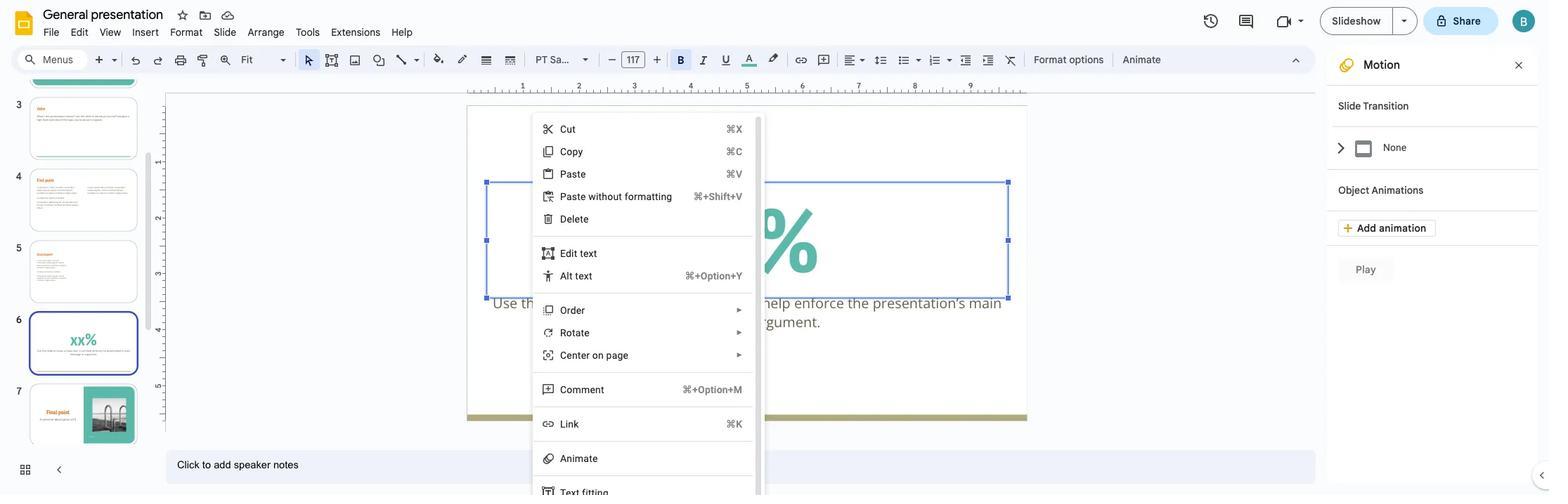 Task type: describe. For each thing, give the bounding box(es) containing it.
slide menu item
[[208, 24, 242, 41]]

narrow
[[575, 53, 609, 66]]

Font size field
[[622, 51, 651, 72]]

help menu item
[[386, 24, 418, 41]]

⌘+option+y element
[[668, 269, 743, 283]]

formatting
[[625, 191, 673, 203]]

tools menu item
[[290, 24, 326, 41]]

slide for slide
[[214, 26, 237, 39]]

page
[[607, 350, 629, 361]]

paste without formatting
[[560, 191, 673, 203]]

arrange menu item
[[242, 24, 290, 41]]

none tab
[[1333, 127, 1539, 169]]

animate inside button
[[1123, 53, 1162, 66]]

center on page
[[560, 350, 629, 361]]

comment
[[560, 385, 605, 396]]

slideshow button
[[1321, 7, 1393, 35]]

line & paragraph spacing image
[[873, 50, 889, 70]]

format menu item
[[165, 24, 208, 41]]

text for alt text
[[575, 271, 593, 282]]

insert image image
[[347, 50, 363, 70]]

slide transition
[[1339, 100, 1409, 113]]

animation
[[1380, 222, 1427, 235]]

► for center on page
[[736, 352, 743, 359]]

extensions
[[331, 26, 381, 39]]

border weight option
[[479, 50, 495, 70]]

format for format
[[170, 26, 203, 39]]

link
[[560, 419, 579, 430]]

arrange
[[248, 26, 285, 39]]

tools
[[296, 26, 320, 39]]

options
[[1070, 53, 1104, 66]]

⌘+shift+v
[[694, 191, 743, 203]]

slideshow
[[1333, 15, 1381, 27]]

main toolbar
[[87, 0, 1169, 399]]

order
[[560, 305, 585, 316]]

⌘x
[[726, 124, 743, 135]]

paste for paste
[[560, 169, 586, 180]]

share
[[1454, 15, 1482, 27]]

► for rotate
[[736, 329, 743, 337]]

add
[[1358, 222, 1377, 235]]

pt sans narrow
[[536, 53, 609, 66]]

Rename text field
[[38, 6, 172, 23]]

⌘v
[[726, 169, 743, 180]]

border color: transparent image
[[455, 50, 471, 68]]

paste for paste without formatting
[[560, 191, 586, 203]]

motion
[[1364, 58, 1401, 72]]

new slide with layout image
[[108, 51, 117, 56]]

Zoom text field
[[239, 50, 278, 70]]

⌘c
[[726, 146, 743, 158]]

motion section
[[1328, 46, 1539, 484]]

rotate
[[560, 328, 590, 339]]

⌘x element
[[709, 122, 743, 136]]

share button
[[1424, 7, 1499, 35]]

⌘+shift+v element
[[677, 190, 743, 204]]



Task type: locate. For each thing, give the bounding box(es) containing it.
1 vertical spatial format
[[1034, 53, 1067, 66]]

add animation button
[[1339, 220, 1436, 237]]

1 horizontal spatial edit
[[560, 248, 578, 259]]

0 horizontal spatial edit
[[71, 26, 89, 39]]

slide
[[214, 26, 237, 39], [1339, 100, 1362, 113]]

slide inside slide menu item
[[214, 26, 237, 39]]

edit text
[[560, 248, 597, 259]]

edit
[[71, 26, 89, 39], [560, 248, 578, 259]]

format
[[170, 26, 203, 39], [1034, 53, 1067, 66]]

1 vertical spatial slide
[[1339, 100, 1362, 113]]

file menu item
[[38, 24, 65, 41]]

menu
[[533, 113, 765, 496]]

paste up delete
[[560, 191, 586, 203]]

paste
[[560, 169, 586, 180], [560, 191, 586, 203]]

Menus field
[[18, 50, 88, 70]]

0 horizontal spatial slide
[[214, 26, 237, 39]]

0 horizontal spatial format
[[170, 26, 203, 39]]

format down star checkbox
[[170, 26, 203, 39]]

border dash option
[[502, 50, 519, 70]]

edit for edit
[[71, 26, 89, 39]]

none
[[1384, 142, 1407, 153]]

⌘k
[[726, 419, 743, 430]]

extensions menu item
[[326, 24, 386, 41]]

slide left transition
[[1339, 100, 1362, 113]]

sans
[[550, 53, 573, 66]]

transition
[[1364, 100, 1409, 113]]

view
[[100, 26, 121, 39]]

⌘+option+m
[[683, 385, 743, 396]]

insert
[[132, 26, 159, 39]]

0 vertical spatial edit
[[71, 26, 89, 39]]

slide for slide transition
[[1339, 100, 1362, 113]]

format options button
[[1028, 49, 1111, 70]]

alt
[[560, 271, 573, 282]]

highlight color image
[[766, 50, 781, 67]]

text for edit text
[[580, 248, 597, 259]]

shape image
[[371, 50, 387, 70]]

edit up 'alt'
[[560, 248, 578, 259]]

0 vertical spatial slide
[[214, 26, 237, 39]]

2 ► from the top
[[736, 329, 743, 337]]

2 paste from the top
[[560, 191, 586, 203]]

format for format options
[[1034, 53, 1067, 66]]

0 vertical spatial paste
[[560, 169, 586, 180]]

0 vertical spatial animate
[[1123, 53, 1162, 66]]

1 paste from the top
[[560, 169, 586, 180]]

1 vertical spatial animate
[[560, 454, 598, 465]]

edit for edit text
[[560, 248, 578, 259]]

text
[[580, 248, 597, 259], [575, 271, 593, 282]]

help
[[392, 26, 413, 39]]

fill color: transparent image
[[431, 50, 447, 68]]

1 vertical spatial text
[[575, 271, 593, 282]]

1 horizontal spatial animate
[[1123, 53, 1162, 66]]

edit right file
[[71, 26, 89, 39]]

1 horizontal spatial format
[[1034, 53, 1067, 66]]

on
[[593, 350, 604, 361]]

text right 'alt'
[[575, 271, 593, 282]]

text up alt text
[[580, 248, 597, 259]]

font list. pt sans narrow selected. option
[[536, 50, 609, 70]]

object animations
[[1339, 184, 1424, 197]]

⌘v element
[[709, 167, 743, 181]]

center
[[560, 350, 590, 361]]

object
[[1339, 184, 1370, 197]]

motion application
[[0, 0, 1550, 496]]

navigation
[[0, 22, 155, 496]]

Zoom field
[[237, 50, 293, 70]]

Font size text field
[[622, 51, 645, 68]]

►
[[736, 307, 743, 314], [736, 329, 743, 337], [736, 352, 743, 359]]

alt text
[[560, 271, 593, 282]]

file
[[44, 26, 60, 39]]

animate button
[[1117, 49, 1168, 70]]

format left options at the right
[[1034, 53, 1067, 66]]

1 vertical spatial edit
[[560, 248, 578, 259]]

menu bar containing file
[[38, 18, 418, 41]]

1 vertical spatial paste
[[560, 191, 586, 203]]

0 horizontal spatial animate
[[560, 454, 598, 465]]

2 vertical spatial ►
[[736, 352, 743, 359]]

slide right format "menu item"
[[214, 26, 237, 39]]

1 horizontal spatial slide
[[1339, 100, 1362, 113]]

delete
[[560, 214, 589, 225]]

⌘c element
[[709, 145, 743, 159]]

0 vertical spatial format
[[170, 26, 203, 39]]

copy
[[560, 146, 583, 158]]

animations
[[1372, 184, 1424, 197]]

edit menu item
[[65, 24, 94, 41]]

slide inside motion section
[[1339, 100, 1362, 113]]

text color image
[[742, 50, 757, 67]]

1 vertical spatial ►
[[736, 329, 743, 337]]

format inside "menu item"
[[170, 26, 203, 39]]

presentation options image
[[1402, 20, 1407, 23]]

menu bar
[[38, 18, 418, 41]]

format options
[[1034, 53, 1104, 66]]

cut
[[560, 124, 576, 135]]

⌘+option+m element
[[666, 383, 743, 397]]

edit inside edit menu item
[[71, 26, 89, 39]]

menu bar banner
[[0, 0, 1550, 496]]

animate
[[1123, 53, 1162, 66], [560, 454, 598, 465]]

insert menu item
[[127, 24, 165, 41]]

0 vertical spatial ►
[[736, 307, 743, 314]]

select line image
[[411, 51, 420, 56]]

⌘+option+y
[[685, 271, 743, 282]]

play button
[[1339, 257, 1394, 283]]

Star checkbox
[[173, 6, 193, 25]]

pt
[[536, 53, 548, 66]]

play
[[1356, 264, 1377, 276]]

menu inside motion application
[[533, 113, 765, 496]]

view menu item
[[94, 24, 127, 41]]

⌘k element
[[710, 418, 743, 432]]

animate down the link
[[560, 454, 598, 465]]

3 ► from the top
[[736, 352, 743, 359]]

format inside button
[[1034, 53, 1067, 66]]

navigation inside motion application
[[0, 22, 155, 496]]

menu containing cut
[[533, 113, 765, 496]]

animate right options at the right
[[1123, 53, 1162, 66]]

paste down copy
[[560, 169, 586, 180]]

menu bar inside menu bar banner
[[38, 18, 418, 41]]

without
[[589, 191, 622, 203]]

0 vertical spatial text
[[580, 248, 597, 259]]

1 ► from the top
[[736, 307, 743, 314]]

► for order
[[736, 307, 743, 314]]

add animation
[[1358, 222, 1427, 235]]



Task type: vqa. For each thing, say whether or not it's contained in the screenshot.


